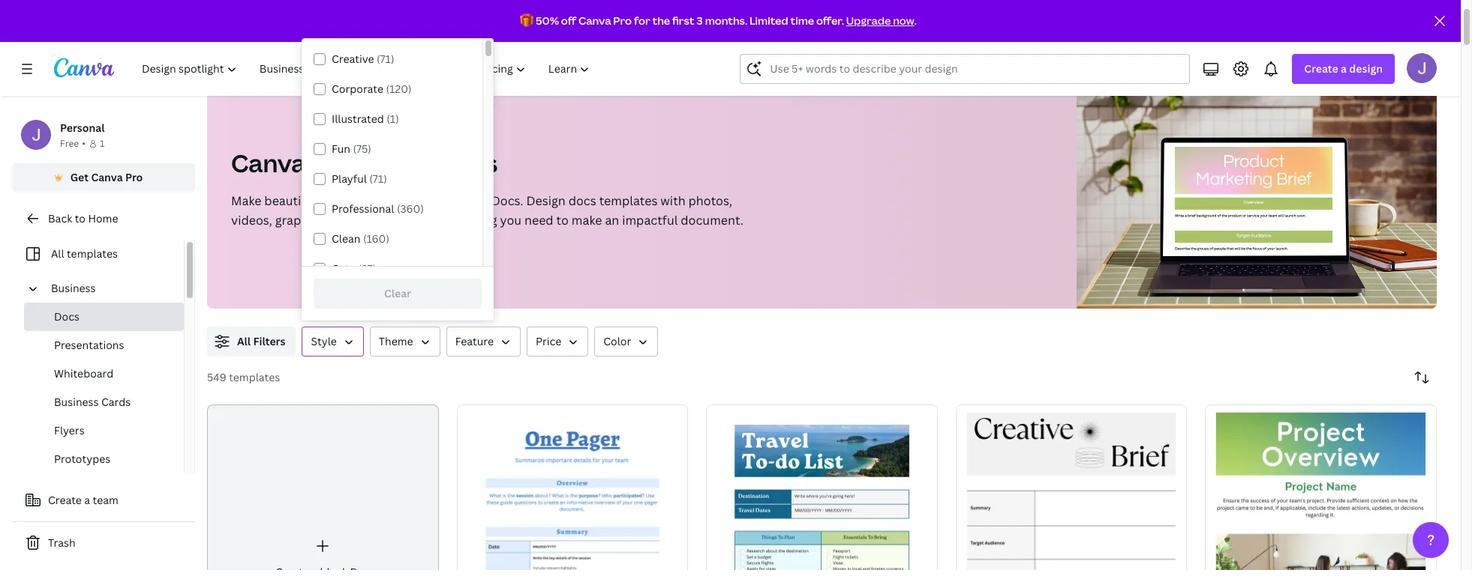 Task type: vqa. For each thing, say whether or not it's contained in the screenshot.
Canva in Make beautiful visual documents with Canva Docs. Design docs templates with photos, videos, graphics, charts, diagrams—everything you need to make an impactful document.
yes



Task type: describe. For each thing, give the bounding box(es) containing it.
style button
[[302, 327, 364, 357]]

feature button
[[446, 327, 521, 357]]

docs
[[569, 193, 596, 209]]

design brief
[[596, 41, 658, 55]]

prototypes link
[[24, 446, 184, 474]]

a for team
[[84, 494, 90, 508]]

(71) for creative (71)
[[377, 52, 394, 66]]

upgrade now button
[[846, 14, 914, 28]]

you
[[500, 212, 522, 229]]

invoice
[[912, 41, 949, 55]]

graphics,
[[275, 212, 327, 229]]

report link
[[1037, 33, 1084, 63]]

illustrated
[[332, 112, 384, 126]]

price button
[[527, 327, 588, 357]]

theme
[[379, 335, 413, 349]]

theme button
[[370, 327, 440, 357]]

meal planner link
[[316, 33, 394, 63]]

templates down back to home
[[67, 247, 118, 261]]

videos,
[[231, 212, 272, 229]]

meal planner
[[322, 41, 388, 55]]

project plan link
[[670, 33, 743, 63]]

(75)
[[353, 142, 371, 156]]

free
[[60, 137, 79, 150]]

docs for professional
[[278, 41, 304, 55]]

docs.
[[491, 193, 523, 209]]

to inside make beautiful visual documents with canva docs. design docs templates with photos, videos, graphics, charts, diagrams—everything you need to make an impactful document.
[[556, 212, 569, 229]]

Search search field
[[770, 55, 1181, 83]]

impactful
[[622, 212, 678, 229]]

1 horizontal spatial design
[[596, 41, 631, 55]]

upgrade
[[846, 14, 891, 28]]

(120)
[[386, 82, 412, 96]]

creative brief doc in black and white grey editorial style image
[[956, 405, 1187, 571]]

create for create a team
[[48, 494, 82, 508]]

cards
[[101, 395, 131, 410]]

.
[[914, 14, 917, 28]]

(160)
[[363, 232, 389, 246]]

all for all templates
[[51, 247, 64, 261]]

all for all filters
[[237, 335, 251, 349]]

newspaper
[[406, 41, 463, 55]]

presentations link
[[24, 332, 184, 360]]

okr
[[481, 41, 503, 55]]

whiteboard link
[[24, 360, 184, 389]]

documents
[[356, 193, 421, 209]]

clean (160)
[[332, 232, 389, 246]]

project overview doc in light green blue vibrant professional style image
[[1205, 405, 1437, 571]]

case study link
[[515, 33, 584, 63]]

professional for professional docs
[[213, 41, 276, 55]]

back to home link
[[12, 204, 195, 234]]

brief
[[633, 41, 658, 55]]

questionnaire
[[755, 41, 826, 55]]

canva docs templates
[[231, 147, 498, 179]]

whiteboard
[[54, 367, 113, 381]]

document.
[[681, 212, 744, 229]]

(1)
[[387, 112, 399, 126]]

charts,
[[330, 212, 370, 229]]

photos,
[[688, 193, 732, 209]]

0 horizontal spatial to
[[75, 212, 86, 226]]

trash
[[48, 536, 76, 551]]

1 with from the left
[[424, 193, 449, 209]]

project
[[676, 41, 712, 55]]

price
[[536, 335, 561, 349]]

get
[[70, 170, 89, 185]]

create a design
[[1304, 62, 1383, 76]]

team
[[93, 494, 118, 508]]

Sort by button
[[1407, 363, 1437, 393]]

case study
[[521, 41, 578, 55]]

style for style guide
[[967, 41, 993, 55]]

jacob simon image
[[1407, 53, 1437, 83]]

docs for canva
[[311, 147, 371, 179]]

color button
[[594, 327, 658, 357]]

create a design button
[[1292, 54, 1395, 84]]

create a blank doc element
[[207, 405, 439, 571]]

business link
[[45, 275, 175, 303]]

1 horizontal spatial pro
[[613, 14, 632, 28]]

(27)
[[358, 262, 376, 276]]

canva inside button
[[91, 170, 123, 185]]

549
[[207, 371, 226, 385]]

all templates
[[51, 247, 118, 261]]

1
[[100, 137, 104, 150]]

top level navigation element
[[132, 54, 603, 84]]

business cards
[[54, 395, 131, 410]]

business for business
[[51, 281, 96, 296]]

fun
[[332, 142, 350, 156]]

need
[[524, 212, 553, 229]]

visual
[[320, 193, 353, 209]]

design
[[1349, 62, 1383, 76]]

home
[[88, 212, 118, 226]]

back to home
[[48, 212, 118, 226]]

project plan
[[676, 41, 737, 55]]

clean
[[332, 232, 360, 246]]

personal
[[60, 121, 105, 135]]



Task type: locate. For each thing, give the bounding box(es) containing it.
1 horizontal spatial create
[[1304, 62, 1338, 76]]

style for style
[[311, 335, 337, 349]]

2 vertical spatial docs
[[54, 310, 80, 324]]

canva inside make beautiful visual documents with canva docs. design docs templates with photos, videos, graphics, charts, diagrams—everything you need to make an impactful document.
[[452, 193, 488, 209]]

diagrams—everything
[[373, 212, 497, 229]]

business inside business link
[[51, 281, 96, 296]]

offer.
[[816, 14, 844, 28]]

all down back
[[51, 247, 64, 261]]

(71)
[[377, 52, 394, 66], [369, 172, 387, 186]]

templates down all filters button
[[229, 371, 280, 385]]

style
[[967, 41, 993, 55], [311, 335, 337, 349]]

(71) for playful (71)
[[369, 172, 387, 186]]

create left the design
[[1304, 62, 1338, 76]]

fun (75)
[[332, 142, 371, 156]]

create inside dropdown button
[[1304, 62, 1338, 76]]

design up need
[[526, 193, 566, 209]]

presentations
[[54, 338, 124, 353]]

0 horizontal spatial docs
[[54, 310, 80, 324]]

flyers link
[[24, 417, 184, 446]]

with up diagrams—everything
[[424, 193, 449, 209]]

clear
[[384, 287, 411, 301]]

an
[[605, 212, 619, 229]]

a left team
[[84, 494, 90, 508]]

pro left for
[[613, 14, 632, 28]]

design
[[596, 41, 631, 55], [526, 193, 566, 209]]

canva left docs.
[[452, 193, 488, 209]]

all
[[51, 247, 64, 261], [237, 335, 251, 349]]

2 horizontal spatial docs
[[311, 147, 371, 179]]

1 vertical spatial (71)
[[369, 172, 387, 186]]

professional docs link
[[207, 33, 310, 63]]

0 vertical spatial design
[[596, 41, 631, 55]]

templates inside make beautiful visual documents with canva docs. design docs templates with photos, videos, graphics, charts, diagrams—everything you need to make an impactful document.
[[599, 193, 658, 209]]

0 horizontal spatial all
[[51, 247, 64, 261]]

travel to-do list doc in teal pastel green pastel purple vibrant professional style image
[[706, 405, 938, 571]]

design left brief
[[596, 41, 631, 55]]

1 horizontal spatial with
[[661, 193, 686, 209]]

guide
[[995, 41, 1025, 55]]

consultation
[[844, 41, 910, 55]]

1 vertical spatial create
[[48, 494, 82, 508]]

business for business cards
[[54, 395, 99, 410]]

a for design
[[1341, 62, 1347, 76]]

okr link
[[475, 33, 509, 63]]

3
[[697, 14, 703, 28]]

1 horizontal spatial a
[[1341, 62, 1347, 76]]

get canva pro button
[[12, 164, 195, 192]]

1 vertical spatial style
[[311, 335, 337, 349]]

case
[[521, 41, 546, 55]]

corporate
[[332, 82, 383, 96]]

flyers
[[54, 424, 85, 438]]

business inside business cards link
[[54, 395, 99, 410]]

get canva pro
[[70, 170, 143, 185]]

for
[[634, 14, 650, 28]]

make beautiful visual documents with canva docs. design docs templates with photos, videos, graphics, charts, diagrams—everything you need to make an impactful document.
[[231, 193, 744, 229]]

make
[[231, 193, 261, 209]]

a inside dropdown button
[[1341, 62, 1347, 76]]

free •
[[60, 137, 85, 150]]

50%
[[536, 14, 559, 28]]

1 horizontal spatial style
[[967, 41, 993, 55]]

0 vertical spatial all
[[51, 247, 64, 261]]

0 vertical spatial create
[[1304, 62, 1338, 76]]

first
[[672, 14, 694, 28]]

pro inside button
[[125, 170, 143, 185]]

a inside button
[[84, 494, 90, 508]]

illustrated (1)
[[332, 112, 399, 126]]

0 vertical spatial business
[[51, 281, 96, 296]]

business down all templates
[[51, 281, 96, 296]]

planner
[[349, 41, 388, 55]]

a left the design
[[1341, 62, 1347, 76]]

create inside button
[[48, 494, 82, 508]]

design inside make beautiful visual documents with canva docs. design docs templates with photos, videos, graphics, charts, diagrams—everything you need to make an impactful document.
[[526, 193, 566, 209]]

design brief link
[[590, 33, 664, 63]]

0 horizontal spatial professional
[[213, 41, 276, 55]]

off
[[561, 14, 576, 28]]

create for create a design
[[1304, 62, 1338, 76]]

templates up (360)
[[375, 147, 498, 179]]

0 vertical spatial pro
[[613, 14, 632, 28]]

1 vertical spatial design
[[526, 193, 566, 209]]

feature
[[455, 335, 494, 349]]

1 vertical spatial all
[[237, 335, 251, 349]]

back
[[48, 212, 72, 226]]

0 vertical spatial professional
[[213, 41, 276, 55]]

•
[[82, 137, 85, 150]]

all inside button
[[237, 335, 251, 349]]

all templates link
[[21, 240, 175, 269]]

create
[[1304, 62, 1338, 76], [48, 494, 82, 508]]

canva right off at top
[[579, 14, 611, 28]]

1 horizontal spatial professional
[[332, 202, 394, 216]]

0 horizontal spatial style
[[311, 335, 337, 349]]

questionnaire link
[[749, 33, 832, 63]]

1 horizontal spatial to
[[556, 212, 569, 229]]

now
[[893, 14, 914, 28]]

with up impactful
[[661, 193, 686, 209]]

0 vertical spatial docs
[[278, 41, 304, 55]]

business up flyers
[[54, 395, 99, 410]]

create a team
[[48, 494, 118, 508]]

playful (71)
[[332, 172, 387, 186]]

study
[[548, 41, 578, 55]]

plan
[[714, 41, 737, 55]]

1 vertical spatial business
[[54, 395, 99, 410]]

prototypes
[[54, 452, 110, 467]]

canva up the beautiful
[[231, 147, 306, 179]]

🎁 50% off canva pro for the first 3 months. limited time offer. upgrade now .
[[520, 14, 917, 28]]

1 vertical spatial professional
[[332, 202, 394, 216]]

the
[[652, 14, 670, 28]]

1 horizontal spatial docs
[[278, 41, 304, 55]]

canva
[[579, 14, 611, 28], [231, 147, 306, 179], [91, 170, 123, 185], [452, 193, 488, 209]]

newspaper link
[[400, 33, 469, 63]]

0 horizontal spatial pro
[[125, 170, 143, 185]]

color
[[603, 335, 631, 349]]

1 vertical spatial docs
[[311, 147, 371, 179]]

corporate (120)
[[332, 82, 412, 96]]

to
[[75, 212, 86, 226], [556, 212, 569, 229]]

🎁
[[520, 14, 534, 28]]

to right need
[[556, 212, 569, 229]]

0 vertical spatial style
[[967, 41, 993, 55]]

(360)
[[397, 202, 424, 216]]

pro up back to home link
[[125, 170, 143, 185]]

2 with from the left
[[661, 193, 686, 209]]

style left 'guide'
[[967, 41, 993, 55]]

business cards link
[[24, 389, 184, 417]]

None search field
[[740, 54, 1190, 84]]

0 horizontal spatial with
[[424, 193, 449, 209]]

cute
[[332, 262, 356, 276]]

one pager doc in black and white blue light blue classic professional style image
[[457, 405, 688, 571]]

0 horizontal spatial a
[[84, 494, 90, 508]]

creative
[[332, 52, 374, 66]]

professional
[[213, 41, 276, 55], [332, 202, 394, 216]]

to right back
[[75, 212, 86, 226]]

meal
[[322, 41, 346, 55]]

limited
[[750, 14, 788, 28]]

style guide link
[[961, 33, 1031, 63]]

1 vertical spatial pro
[[125, 170, 143, 185]]

templates up an
[[599, 193, 658, 209]]

create a team button
[[12, 486, 195, 516]]

0 horizontal spatial create
[[48, 494, 82, 508]]

report
[[1043, 41, 1078, 55]]

1 vertical spatial a
[[84, 494, 90, 508]]

style inside button
[[311, 335, 337, 349]]

professional for professional (360)
[[332, 202, 394, 216]]

1 horizontal spatial all
[[237, 335, 251, 349]]

playful
[[332, 172, 367, 186]]

style guide
[[967, 41, 1025, 55]]

0 vertical spatial (71)
[[377, 52, 394, 66]]

professional docs
[[213, 41, 304, 55]]

style right filters
[[311, 335, 337, 349]]

0 vertical spatial a
[[1341, 62, 1347, 76]]

make
[[572, 212, 602, 229]]

pro
[[613, 14, 632, 28], [125, 170, 143, 185]]

all left filters
[[237, 335, 251, 349]]

0 horizontal spatial design
[[526, 193, 566, 209]]

canva right 'get'
[[91, 170, 123, 185]]

clear button
[[314, 279, 482, 309]]

create left team
[[48, 494, 82, 508]]

months.
[[705, 14, 747, 28]]

consultation invoice
[[844, 41, 949, 55]]

trash link
[[12, 529, 195, 559]]

consultation invoice link
[[838, 33, 955, 63]]



